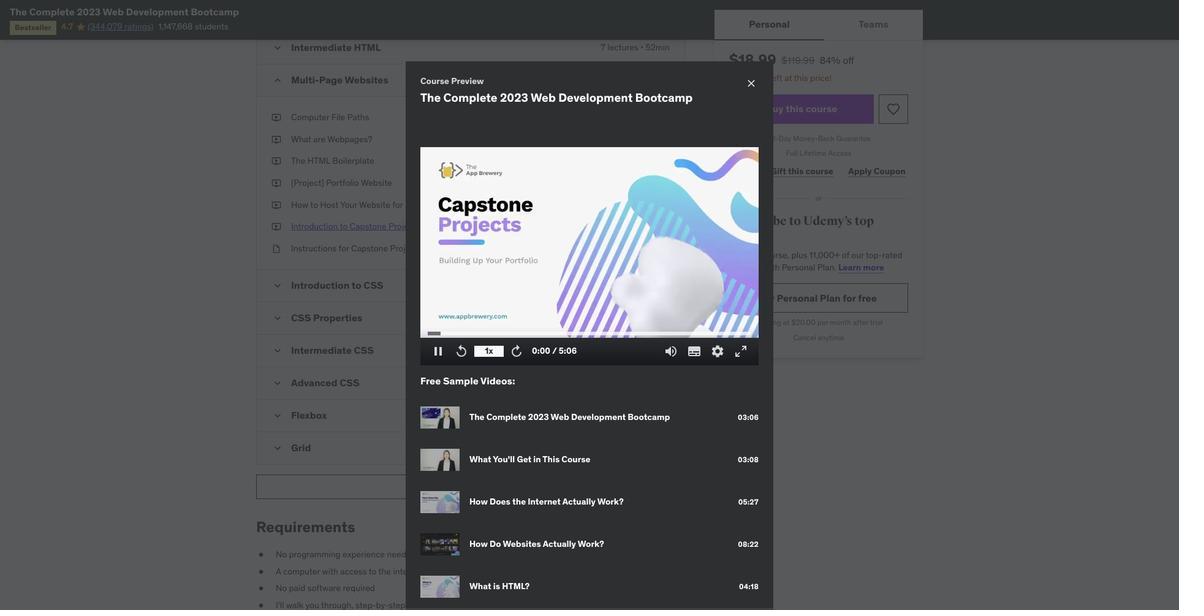 Task type: describe. For each thing, give the bounding box(es) containing it.
5:06
[[559, 345, 577, 356]]

[project] portfolio website
[[291, 177, 392, 188]]

04:18
[[739, 582, 759, 591]]

to right the need
[[553, 549, 560, 560]]

mute image
[[664, 344, 679, 359]]

students
[[195, 21, 229, 32]]

xsmall image down requirements
[[256, 549, 266, 561]]

02:22
[[648, 243, 670, 254]]

no for no programming experience needed - i'll teach you everything you need to know
[[276, 549, 287, 560]]

xsmall image for how to host your website for free with github
[[272, 199, 281, 211]]

multi-
[[291, 74, 319, 86]]

more for learn
[[864, 262, 885, 273]]

computer
[[283, 566, 320, 577]]

introduction
[[291, 221, 338, 232]]

30-day money-back guarantee full lifetime access
[[767, 133, 871, 158]]

boilerplate
[[333, 155, 374, 166]]

learn more link
[[839, 262, 885, 273]]

2 small image from the top
[[272, 280, 284, 292]]

this for buy
[[786, 102, 804, 115]]

[project]
[[291, 177, 324, 188]]

the complete 2023 web development bootcamp inside dialog
[[470, 412, 670, 423]]

34 more sections
[[436, 481, 506, 492]]

1 horizontal spatial -
[[425, 243, 429, 254]]

courses,
[[730, 262, 762, 273]]

day
[[779, 133, 792, 143]]

0 vertical spatial development
[[126, 6, 189, 18]]

0 horizontal spatial the
[[379, 566, 391, 577]]

teams
[[859, 18, 889, 30]]

courses
[[730, 229, 774, 244]]

with inside get this course, plus 11,000+ of our top-rated courses, with personal plan.
[[764, 262, 780, 273]]

(344,079
[[88, 21, 123, 32]]

you'll
[[493, 454, 515, 465]]

2 vertical spatial for
[[843, 292, 856, 304]]

3
[[742, 72, 747, 83]]

this inside $18.99 $119.99 84% off 3 days left at this price!
[[794, 72, 809, 83]]

subscribe
[[730, 213, 787, 229]]

learn more
[[839, 262, 885, 273]]

what for what you'll get in this course
[[470, 454, 492, 465]]

after
[[853, 318, 869, 327]]

0 horizontal spatial the complete 2023 web development bootcamp
[[10, 6, 239, 18]]

development inside course preview the complete 2023 web development bootcamp
[[559, 90, 633, 105]]

instructions for capstone project 1 - online resume
[[291, 243, 489, 254]]

cancel
[[794, 333, 817, 342]]

the up bestseller
[[10, 6, 27, 18]]

the html boilerplate
[[291, 155, 374, 166]]

fullscreen image
[[734, 344, 749, 359]]

$20.00
[[792, 318, 816, 327]]

coupon
[[874, 165, 906, 176]]

internet
[[528, 496, 561, 507]]

introduction to capstone projects button
[[291, 221, 421, 233]]

wishlist image
[[887, 102, 901, 116]]

progress bar slider
[[428, 326, 752, 341]]

1x
[[485, 345, 493, 356]]

how for how to host your website for free with github
[[291, 199, 309, 210]]

0 vertical spatial free
[[405, 199, 422, 210]]

videos:
[[481, 374, 515, 387]]

0 vertical spatial website
[[361, 177, 392, 188]]

lifetime
[[800, 149, 827, 158]]

computer
[[291, 112, 330, 123]]

2 vertical spatial 2023
[[528, 412, 549, 423]]

guarantee
[[837, 133, 871, 143]]

0 horizontal spatial with
[[322, 566, 338, 577]]

1 small image from the top
[[272, 74, 284, 87]]

off
[[843, 54, 855, 66]]

is
[[493, 581, 500, 592]]

the complete 2023 web development bootcamp dialog
[[406, 61, 774, 610]]

1 vertical spatial actually
[[543, 539, 576, 550]]

tab list containing personal
[[715, 10, 923, 40]]

1 vertical spatial website
[[359, 199, 391, 210]]

1x button
[[475, 341, 504, 362]]

complete inside course preview the complete 2023 web development bootcamp
[[444, 90, 498, 105]]

teach
[[434, 549, 456, 560]]

the left html at the top of page
[[291, 155, 306, 166]]

ratings)
[[125, 21, 154, 32]]

or
[[816, 193, 823, 202]]

apply coupon button
[[846, 159, 909, 183]]

$119.99
[[782, 54, 815, 66]]

access
[[341, 566, 367, 577]]

08:22
[[738, 539, 759, 549]]

a
[[276, 566, 281, 577]]

(344,079 ratings)
[[88, 21, 154, 32]]

2 vertical spatial web
[[551, 412, 570, 423]]

starting at $20.00 per month after trial cancel anytime
[[755, 318, 883, 342]]

paid
[[289, 583, 306, 594]]

to right 'access'
[[369, 566, 377, 577]]

buy this course button
[[730, 94, 874, 124]]

i'll
[[424, 549, 432, 560]]

month
[[830, 318, 852, 327]]

personal inside button
[[749, 18, 790, 30]]

34 more sections button
[[256, 475, 686, 499]]

1 horizontal spatial course
[[562, 454, 591, 465]]

programming
[[289, 549, 341, 560]]

what for what is html?
[[470, 581, 492, 592]]

1 vertical spatial work?
[[578, 539, 604, 550]]

web inside course preview the complete 2023 web development bootcamp
[[531, 90, 556, 105]]

udemy's
[[804, 213, 853, 229]]

no programming experience needed - i'll teach you everything you need to know
[[276, 549, 583, 560]]

our
[[852, 250, 864, 261]]

course inside course preview the complete 2023 web development bootcamp
[[421, 75, 450, 86]]

1 vertical spatial for
[[339, 243, 349, 254]]

per
[[818, 318, 829, 327]]

a computer with access to the internet
[[276, 566, 424, 577]]

plan
[[820, 292, 841, 304]]

2 you from the left
[[516, 549, 529, 560]]

2 vertical spatial complete
[[487, 412, 526, 423]]

how does the internet actually work?
[[470, 496, 624, 507]]

this
[[543, 454, 560, 465]]

apply coupon
[[849, 165, 906, 176]]

5 small image from the top
[[272, 410, 284, 422]]

how for how do websites actually work?
[[470, 539, 488, 550]]

experience
[[343, 549, 385, 560]]

at inside $18.99 $119.99 84% off 3 days left at this price!
[[785, 72, 793, 83]]

price!
[[811, 72, 832, 83]]

1 horizontal spatial with
[[424, 199, 441, 210]]

1 horizontal spatial for
[[393, 199, 403, 210]]

0 vertical spatial 2023
[[77, 6, 101, 18]]

resume
[[458, 243, 489, 254]]

capstone for for
[[351, 243, 388, 254]]

0 vertical spatial actually
[[563, 496, 596, 507]]

file
[[332, 112, 345, 123]]

course for buy this course
[[806, 102, 838, 115]]

how to host your website for free with github
[[291, 199, 470, 210]]

2023 inside course preview the complete 2023 web development bootcamp
[[500, 90, 529, 105]]

subtitles image
[[687, 344, 702, 359]]

1,147,668
[[158, 21, 193, 32]]

$18.99 $119.99 84% off 3 days left at this price!
[[730, 50, 855, 83]]

03:06
[[738, 412, 759, 422]]

what is html?
[[470, 581, 530, 592]]

webpages?
[[328, 134, 372, 145]]



Task type: vqa. For each thing, say whether or not it's contained in the screenshot.
WHAT IS HTML?
yes



Task type: locate. For each thing, give the bounding box(es) containing it.
0 vertical spatial work?
[[598, 496, 624, 507]]

course up back at the top right of the page
[[806, 102, 838, 115]]

small image
[[272, 74, 284, 87], [272, 280, 284, 292], [272, 312, 284, 325], [272, 377, 284, 390], [272, 410, 284, 422], [272, 442, 284, 455]]

try personal plan for free link
[[730, 284, 909, 313]]

share
[[732, 165, 756, 176]]

introduction to capstone projects
[[291, 221, 421, 232]]

1 vertical spatial how
[[470, 496, 488, 507]]

0 vertical spatial how
[[291, 199, 309, 210]]

capstone down the introduction to capstone projects button
[[351, 243, 388, 254]]

capstone inside button
[[350, 221, 387, 232]]

free inside the complete 2023 web development bootcamp dialog
[[421, 374, 441, 387]]

1 horizontal spatial websites
[[503, 539, 541, 550]]

1 vertical spatial at
[[783, 318, 790, 327]]

what for what are webpages?
[[291, 134, 311, 145]]

0 vertical spatial bootcamp
[[191, 6, 239, 18]]

to for introduction
[[340, 221, 348, 232]]

websites right do
[[503, 539, 541, 550]]

capstone down how to host your website for free with github
[[350, 221, 387, 232]]

3 small image from the top
[[272, 312, 284, 325]]

buy this course
[[766, 102, 838, 115]]

1 vertical spatial web
[[531, 90, 556, 105]]

2 vertical spatial with
[[322, 566, 338, 577]]

free sample videos:
[[421, 374, 515, 387]]

the complete 2023 web development bootcamp up this at bottom
[[470, 412, 670, 423]]

page
[[319, 74, 343, 86]]

1 vertical spatial small image
[[272, 345, 284, 357]]

more right 34
[[448, 481, 469, 492]]

0 vertical spatial with
[[424, 199, 441, 210]]

actually down how does the internet actually work? on the bottom of page
[[543, 539, 576, 550]]

1 vertical spatial more
[[448, 481, 469, 492]]

preview
[[451, 75, 484, 86], [597, 221, 628, 232]]

- left i'll
[[418, 549, 422, 560]]

more inside button
[[448, 481, 469, 492]]

0 vertical spatial preview
[[451, 75, 484, 86]]

close modal image
[[746, 77, 758, 89]]

with left github
[[424, 199, 441, 210]]

this down $119.99
[[794, 72, 809, 83]]

free
[[405, 199, 422, 210], [421, 374, 441, 387]]

how
[[291, 199, 309, 210], [470, 496, 488, 507], [470, 539, 488, 550]]

personal button
[[715, 10, 825, 39]]

1 vertical spatial websites
[[503, 539, 541, 550]]

this inside get this course, plus 11,000+ of our top-rated courses, with personal plan.
[[746, 250, 760, 261]]

to inside button
[[340, 221, 348, 232]]

more
[[864, 262, 885, 273], [448, 481, 469, 492]]

with down course,
[[764, 262, 780, 273]]

in
[[534, 454, 541, 465]]

05:27
[[739, 497, 759, 506]]

actually right internet
[[563, 496, 596, 507]]

what you'll get in this course
[[470, 454, 591, 465]]

apply
[[849, 165, 872, 176]]

website right your
[[359, 199, 391, 210]]

course,
[[762, 250, 790, 261]]

access
[[829, 149, 852, 158]]

4 small image from the top
[[272, 377, 284, 390]]

0 vertical spatial the complete 2023 web development bootcamp
[[10, 6, 239, 18]]

actually
[[563, 496, 596, 507], [543, 539, 576, 550]]

pause image
[[431, 344, 446, 359]]

no up a
[[276, 549, 287, 560]]

1 vertical spatial free
[[421, 374, 441, 387]]

money-
[[793, 133, 818, 143]]

course for gift this course
[[806, 165, 834, 176]]

get up courses,
[[730, 250, 744, 261]]

to for subscribe
[[789, 213, 802, 229]]

everything
[[473, 549, 514, 560]]

more down top-
[[864, 262, 885, 273]]

to down your
[[340, 221, 348, 232]]

1 vertical spatial bootcamp
[[636, 90, 693, 105]]

computer file paths
[[291, 112, 369, 123]]

the
[[10, 6, 27, 18], [421, 90, 441, 105], [291, 155, 306, 166], [470, 412, 485, 423]]

6 small image from the top
[[272, 442, 284, 455]]

capstone for to
[[350, 221, 387, 232]]

how down [project]
[[291, 199, 309, 210]]

paths
[[347, 112, 369, 123]]

1 vertical spatial complete
[[444, 90, 498, 105]]

for down the introduction to capstone projects button
[[339, 243, 349, 254]]

the left internet
[[379, 566, 391, 577]]

1 vertical spatial get
[[517, 454, 532, 465]]

0 vertical spatial small image
[[272, 42, 284, 54]]

the right does on the bottom left of the page
[[513, 496, 526, 507]]

12:53
[[650, 155, 670, 166]]

-
[[425, 243, 429, 254], [418, 549, 422, 560]]

settings image
[[711, 344, 725, 359]]

/
[[552, 345, 557, 356]]

how down 34 more sections
[[470, 496, 488, 507]]

for up projects
[[393, 199, 403, 210]]

05:05
[[647, 221, 670, 232]]

xsmall image left paid
[[256, 583, 266, 595]]

1 vertical spatial personal
[[782, 262, 816, 273]]

personal down the plus
[[782, 262, 816, 273]]

1 horizontal spatial the
[[513, 496, 526, 507]]

0 vertical spatial at
[[785, 72, 793, 83]]

08:33
[[647, 199, 670, 210]]

your
[[340, 199, 357, 210]]

the
[[513, 496, 526, 507], [379, 566, 391, 577]]

2 vertical spatial development
[[571, 412, 626, 423]]

tab list
[[715, 10, 923, 40]]

this right gift
[[789, 165, 804, 176]]

projects
[[389, 221, 421, 232]]

- right 1
[[425, 243, 429, 254]]

complete down videos:
[[487, 412, 526, 423]]

personal inside get this course, plus 11,000+ of our top-rated courses, with personal plan.
[[782, 262, 816, 273]]

what left are
[[291, 134, 311, 145]]

does
[[490, 496, 511, 507]]

left
[[770, 72, 783, 83]]

no left paid
[[276, 583, 287, 594]]

0 horizontal spatial for
[[339, 243, 349, 254]]

xsmall image
[[272, 134, 281, 146], [272, 199, 281, 211], [272, 243, 281, 255], [256, 549, 266, 561], [256, 583, 266, 595]]

0 horizontal spatial websites
[[345, 74, 389, 86]]

1 no from the top
[[276, 549, 287, 560]]

at right left
[[785, 72, 793, 83]]

0 horizontal spatial preview
[[451, 75, 484, 86]]

0 horizontal spatial you
[[458, 549, 471, 560]]

0 vertical spatial what
[[291, 134, 311, 145]]

0 horizontal spatial -
[[418, 549, 422, 560]]

1 vertical spatial course
[[562, 454, 591, 465]]

bootcamp inside course preview the complete 2023 web development bootcamp
[[636, 90, 693, 105]]

08:34
[[647, 177, 670, 188]]

software
[[308, 583, 341, 594]]

2 small image from the top
[[272, 345, 284, 357]]

you left the need
[[516, 549, 529, 560]]

gift this course
[[771, 165, 834, 176]]

2 no from the top
[[276, 583, 287, 594]]

course
[[806, 102, 838, 115], [806, 165, 834, 176]]

1 vertical spatial capstone
[[351, 243, 388, 254]]

0 vertical spatial get
[[730, 250, 744, 261]]

free left sample
[[421, 374, 441, 387]]

0 vertical spatial websites
[[345, 74, 389, 86]]

for left free
[[843, 292, 856, 304]]

1 horizontal spatial preview
[[597, 221, 628, 232]]

xsmall image for instructions for capstone project 1 - online resume
[[272, 243, 281, 255]]

1 small image from the top
[[272, 42, 284, 54]]

0 vertical spatial course
[[806, 102, 838, 115]]

top
[[855, 213, 875, 229]]

0 vertical spatial complete
[[29, 6, 75, 18]]

xsmall image for what are webpages?
[[272, 134, 281, 146]]

back
[[818, 133, 835, 143]]

what
[[291, 134, 311, 145], [470, 454, 492, 465], [470, 581, 492, 592]]

of
[[842, 250, 850, 261]]

0 vertical spatial the
[[513, 496, 526, 507]]

how do websites actually work?
[[470, 539, 604, 550]]

try personal plan for free
[[761, 292, 877, 304]]

0 vertical spatial -
[[425, 243, 429, 254]]

1 vertical spatial course
[[806, 165, 834, 176]]

0 vertical spatial personal
[[749, 18, 790, 30]]

get this course, plus 11,000+ of our top-rated courses, with personal plan.
[[730, 250, 903, 273]]

2 vertical spatial personal
[[777, 292, 818, 304]]

get inside the complete 2023 web development bootcamp dialog
[[517, 454, 532, 465]]

2 horizontal spatial for
[[843, 292, 856, 304]]

subscribe to udemy's top courses
[[730, 213, 875, 244]]

html?
[[502, 581, 530, 592]]

required
[[343, 583, 375, 594]]

trial
[[871, 318, 883, 327]]

websites inside multi-page websites dropdown button
[[345, 74, 389, 86]]

no for no paid software required
[[276, 583, 287, 594]]

1 vertical spatial preview
[[597, 221, 628, 232]]

this for gift
[[789, 165, 804, 176]]

0 horizontal spatial course
[[421, 75, 450, 86]]

rewind 5 seconds image
[[454, 344, 469, 359]]

forward 5 seconds image
[[510, 344, 524, 359]]

1 vertical spatial no
[[276, 583, 287, 594]]

what left you'll at the bottom left of page
[[470, 454, 492, 465]]

1 course from the top
[[806, 102, 838, 115]]

1 horizontal spatial more
[[864, 262, 885, 273]]

to left the host
[[310, 199, 318, 210]]

multi-page websites
[[291, 74, 389, 86]]

top-
[[866, 250, 883, 261]]

websites for do
[[503, 539, 541, 550]]

get left in
[[517, 454, 532, 465]]

complete down multi-page websites dropdown button
[[444, 90, 498, 105]]

the complete 2023 web development bootcamp up (344,079 ratings)
[[10, 6, 239, 18]]

2 vertical spatial what
[[470, 581, 492, 592]]

to
[[310, 199, 318, 210], [789, 213, 802, 229], [340, 221, 348, 232], [553, 549, 560, 560], [369, 566, 377, 577]]

gift this course link
[[769, 159, 836, 183]]

this for get
[[746, 250, 760, 261]]

xsmall image left are
[[272, 134, 281, 146]]

the down multi-page websites dropdown button
[[421, 90, 441, 105]]

bootcamp
[[191, 6, 239, 18], [636, 90, 693, 105], [628, 412, 670, 423]]

portfolio
[[326, 177, 359, 188]]

with up no paid software required
[[322, 566, 338, 577]]

free up projects
[[405, 199, 422, 210]]

personal up $20.00
[[777, 292, 818, 304]]

0 vertical spatial web
[[103, 6, 124, 18]]

work?
[[598, 496, 624, 507], [578, 539, 604, 550]]

the inside course preview the complete 2023 web development bootcamp
[[421, 90, 441, 105]]

0 vertical spatial course
[[421, 75, 450, 86]]

know
[[562, 549, 583, 560]]

to left udemy's
[[789, 213, 802, 229]]

websites inside the complete 2023 web development bootcamp dialog
[[503, 539, 541, 550]]

1 vertical spatial the complete 2023 web development bootcamp
[[470, 412, 670, 423]]

no paid software required
[[276, 583, 375, 594]]

websites right page
[[345, 74, 389, 86]]

buy
[[766, 102, 784, 115]]

1 vertical spatial what
[[470, 454, 492, 465]]

you
[[458, 549, 471, 560], [516, 549, 529, 560]]

1 horizontal spatial get
[[730, 250, 744, 261]]

1 vertical spatial with
[[764, 262, 780, 273]]

0 vertical spatial for
[[393, 199, 403, 210]]

how left do
[[470, 539, 488, 550]]

no
[[276, 549, 287, 560], [276, 583, 287, 594]]

4.7
[[61, 21, 73, 32]]

xsmall image
[[272, 112, 281, 124], [272, 155, 281, 167], [272, 177, 281, 189], [272, 221, 281, 233], [256, 566, 266, 578], [256, 600, 266, 610]]

at left $20.00
[[783, 318, 790, 327]]

small image
[[272, 42, 284, 54], [272, 345, 284, 357]]

2 course from the top
[[806, 165, 834, 176]]

2023 up in
[[528, 412, 549, 423]]

more for 34
[[448, 481, 469, 492]]

1 vertical spatial 2023
[[500, 90, 529, 105]]

2023 up (344,079
[[77, 6, 101, 18]]

1 horizontal spatial you
[[516, 549, 529, 560]]

this up courses,
[[746, 250, 760, 261]]

2 vertical spatial bootcamp
[[628, 412, 670, 423]]

course down lifetime
[[806, 165, 834, 176]]

at
[[785, 72, 793, 83], [783, 318, 790, 327]]

to inside subscribe to udemy's top courses
[[789, 213, 802, 229]]

to for how
[[310, 199, 318, 210]]

learn
[[839, 262, 862, 273]]

this right buy
[[786, 102, 804, 115]]

html
[[308, 155, 330, 166]]

the complete 2023 web development bootcamp
[[10, 6, 239, 18], [470, 412, 670, 423]]

at inside the starting at $20.00 per month after trial cancel anytime
[[783, 318, 790, 327]]

free
[[859, 292, 877, 304]]

need
[[531, 549, 551, 560]]

you right teach
[[458, 549, 471, 560]]

personal up $18.99
[[749, 18, 790, 30]]

the down free sample videos:
[[470, 412, 485, 423]]

website up how to host your website for free with github
[[361, 177, 392, 188]]

0 vertical spatial capstone
[[350, 221, 387, 232]]

complete up "4.7" at the top of the page
[[29, 6, 75, 18]]

2023 down multi-page websites dropdown button
[[500, 90, 529, 105]]

get inside get this course, plus 11,000+ of our top-rated courses, with personal plan.
[[730, 250, 744, 261]]

0 horizontal spatial more
[[448, 481, 469, 492]]

anytime
[[818, 333, 845, 342]]

course preview the complete 2023 web development bootcamp
[[421, 75, 693, 105]]

this inside button
[[786, 102, 804, 115]]

1 you from the left
[[458, 549, 471, 560]]

how for how does the internet actually work?
[[470, 496, 488, 507]]

multi-page websites button
[[291, 74, 670, 86]]

0 horizontal spatial get
[[517, 454, 532, 465]]

1 horizontal spatial the complete 2023 web development bootcamp
[[470, 412, 670, 423]]

what left is
[[470, 581, 492, 592]]

course inside button
[[806, 102, 838, 115]]

capstone
[[350, 221, 387, 232], [351, 243, 388, 254]]

online
[[431, 243, 456, 254]]

1 vertical spatial development
[[559, 90, 633, 105]]

0 vertical spatial more
[[864, 262, 885, 273]]

xsmall image left instructions
[[272, 243, 281, 255]]

1 vertical spatial -
[[418, 549, 422, 560]]

websites for page
[[345, 74, 389, 86]]

0:00
[[532, 345, 551, 356]]

the inside dialog
[[513, 496, 526, 507]]

2 vertical spatial how
[[470, 539, 488, 550]]

preview inside course preview the complete 2023 web development bootcamp
[[451, 75, 484, 86]]

2 horizontal spatial with
[[764, 262, 780, 273]]

30-
[[767, 133, 779, 143]]

1 vertical spatial the
[[379, 566, 391, 577]]

teams button
[[825, 10, 923, 39]]

sample
[[443, 374, 479, 387]]

xsmall image left the host
[[272, 199, 281, 211]]

0 vertical spatial no
[[276, 549, 287, 560]]

1,147,668 students
[[158, 21, 229, 32]]



